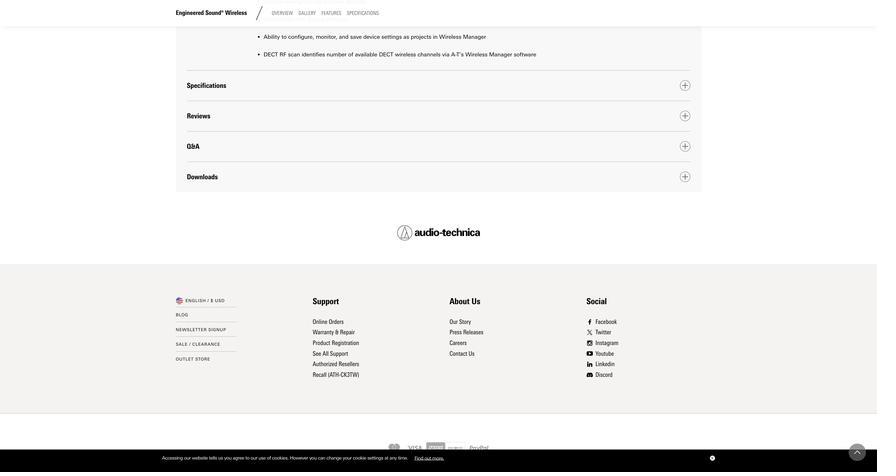 Task type: describe. For each thing, give the bounding box(es) containing it.
outlet
[[176, 357, 194, 362]]

accessing our website tells us you agree to our use of cookies. however you can change your cookie settings at any time.
[[162, 455, 410, 461]]

configure,
[[289, 34, 315, 40]]

reserved.
[[475, 460, 491, 467]]

our
[[450, 318, 458, 326]]

sale / clearance
[[176, 342, 221, 347]]

press
[[450, 329, 462, 336]]

number
[[327, 51, 347, 58]]

see
[[313, 350, 321, 357]]

linkedin link
[[587, 359, 619, 370]]

sale / clearance link
[[176, 342, 221, 347]]

compatible
[[264, 16, 293, 22]]

via
[[443, 51, 450, 58]]

ability
[[264, 34, 280, 40]]

releases
[[464, 329, 484, 336]]

your
[[343, 455, 352, 461]]

0 vertical spatial specifications
[[347, 10, 379, 16]]

dect rf scan identifies number of available dect wireless channels via a-t's wireless manager software
[[264, 51, 537, 58]]

discord link
[[587, 370, 619, 380]]

recall
[[313, 371, 327, 379]]

q&a
[[187, 142, 200, 151]]

outlet store
[[176, 357, 210, 362]]

as
[[404, 34, 410, 40]]

1 dect from the left
[[264, 51, 278, 58]]

discover image
[[446, 442, 466, 455]]

©
[[406, 460, 410, 467]]

engineered
[[176, 9, 204, 17]]

&
[[336, 329, 339, 336]]

syslog
[[308, 16, 325, 22]]

t's
[[457, 51, 464, 58]]

1 vertical spatial settings
[[368, 455, 384, 461]]

plus image for downloads
[[683, 174, 689, 180]]

orders
[[329, 318, 344, 326]]

american express image
[[426, 442, 446, 455]]

2 you from the left
[[310, 455, 317, 461]]

youtube image
[[587, 351, 593, 356]]

protocol
[[327, 16, 348, 22]]

/ for $
[[208, 298, 209, 303]]

inc.
[[449, 460, 456, 467]]

discord
[[596, 371, 613, 379]]

instagram link
[[587, 338, 619, 348]]

about us
[[450, 296, 481, 306]]

press releases link
[[450, 329, 484, 336]]

0 vertical spatial settings
[[382, 34, 402, 40]]

authorized
[[313, 360, 338, 368]]

repair
[[340, 329, 355, 336]]

store logo image
[[397, 225, 481, 240]]

u.s,
[[440, 460, 448, 467]]

store
[[195, 357, 210, 362]]

save
[[351, 34, 362, 40]]

online orders warranty & repair product registration see all support authorized resellers recall (ath-ck3tw)
[[313, 318, 360, 379]]

see all support link
[[313, 350, 348, 357]]

features
[[322, 10, 342, 16]]

at
[[385, 455, 389, 461]]

online orders link
[[313, 318, 344, 326]]

support heading
[[313, 296, 339, 306]]

any
[[390, 455, 397, 461]]

support inside online orders warranty & repair product registration see all support authorized resellers recall (ath-ck3tw)
[[330, 350, 348, 357]]

divider line image
[[253, 6, 267, 20]]

2 horizontal spatial wireless
[[466, 51, 488, 58]]

about
[[450, 296, 470, 306]]

find out more. link
[[410, 453, 450, 463]]

available
[[355, 51, 378, 58]]

mastercard image
[[385, 442, 404, 455]]

(ath-
[[328, 371, 341, 379]]

cross image
[[711, 457, 714, 460]]

1 horizontal spatial wireless
[[440, 34, 462, 40]]

twitter link
[[587, 327, 619, 338]]

contact us link
[[450, 350, 475, 357]]

ck3tw)
[[341, 371, 359, 379]]

english  / $ usd link
[[186, 297, 225, 304]]

our story link
[[450, 318, 472, 326]]

software
[[514, 51, 537, 58]]

monitor,
[[316, 34, 338, 40]]

visa image
[[404, 441, 426, 455]]

and
[[339, 34, 349, 40]]

copyright
[[387, 460, 404, 467]]

website
[[192, 455, 208, 461]]

outlet store link
[[176, 357, 210, 362]]

0 horizontal spatial specifications
[[187, 81, 226, 90]]



Task type: locate. For each thing, give the bounding box(es) containing it.
discord image
[[587, 372, 593, 377]]

our left the use
[[251, 455, 258, 461]]

resellers
[[339, 360, 360, 368]]

time.
[[398, 455, 409, 461]]

us right about
[[472, 296, 481, 306]]

projects
[[411, 34, 432, 40]]

1 vertical spatial /
[[189, 342, 191, 347]]

0 horizontal spatial our
[[184, 455, 191, 461]]

facebook
[[596, 318, 618, 326]]

support
[[313, 296, 339, 306], [330, 350, 348, 357]]

sale
[[176, 342, 188, 347]]

copyright © audio-technica u.s, inc. all rights reserved.
[[387, 460, 491, 467]]

specifications
[[347, 10, 379, 16], [187, 81, 226, 90]]

reviews
[[187, 112, 211, 120]]

all inside online orders warranty & repair product registration see all support authorized resellers recall (ath-ck3tw)
[[323, 350, 329, 357]]

1 vertical spatial plus image
[[683, 143, 689, 150]]

newsletter
[[176, 327, 207, 332]]

/ left $
[[208, 298, 209, 303]]

1 horizontal spatial all
[[457, 460, 462, 467]]

1 plus image from the top
[[683, 113, 689, 119]]

with
[[295, 16, 306, 22]]

youtube link
[[587, 348, 619, 359]]

overview
[[272, 10, 293, 16]]

careers link
[[450, 339, 467, 347]]

newsletter signup link
[[176, 327, 226, 332]]

us right the contact
[[469, 350, 475, 357]]

2 our from the left
[[251, 455, 258, 461]]

blog
[[176, 313, 189, 317]]

arrow up image
[[855, 449, 861, 455]]

tells
[[209, 455, 217, 461]]

cookie
[[353, 455, 367, 461]]

can
[[318, 455, 326, 461]]

manager up t's
[[463, 34, 487, 40]]

support up authorized resellers link
[[330, 350, 348, 357]]

all
[[323, 350, 329, 357], [457, 460, 462, 467]]

rf
[[280, 51, 287, 58]]

1 horizontal spatial our
[[251, 455, 258, 461]]

wireless right t's
[[466, 51, 488, 58]]

our
[[184, 455, 191, 461], [251, 455, 258, 461]]

authorized resellers link
[[313, 360, 360, 368]]

you left can
[[310, 455, 317, 461]]

1 horizontal spatial /
[[208, 298, 209, 303]]

more.
[[433, 455, 445, 461]]

to right "agree"
[[246, 455, 250, 461]]

0 horizontal spatial of
[[267, 455, 271, 461]]

2 vertical spatial wireless
[[466, 51, 488, 58]]

plus image for specifications
[[683, 82, 689, 89]]

0 vertical spatial wireless
[[225, 9, 247, 17]]

1 vertical spatial of
[[267, 455, 271, 461]]

0 vertical spatial plus image
[[683, 113, 689, 119]]

0 horizontal spatial to
[[246, 455, 250, 461]]

1 vertical spatial manager
[[490, 51, 513, 58]]

us
[[218, 455, 223, 461]]

0 vertical spatial plus image
[[683, 82, 689, 89]]

1 horizontal spatial to
[[282, 34, 287, 40]]

$
[[211, 298, 214, 303]]

our story press releases careers contact us
[[450, 318, 484, 357]]

linkedin icon image
[[587, 362, 593, 367]]

1 horizontal spatial dect
[[379, 51, 394, 58]]

careers
[[450, 339, 467, 347]]

settings left at
[[368, 455, 384, 461]]

out
[[425, 455, 432, 461]]

warranty & repair link
[[313, 329, 355, 336]]

support up online orders link
[[313, 296, 339, 306]]

wireless right sound®
[[225, 9, 247, 17]]

use
[[259, 455, 266, 461]]

plus image for q&a
[[683, 143, 689, 150]]

0 horizontal spatial dect
[[264, 51, 278, 58]]

0 vertical spatial /
[[208, 298, 209, 303]]

1 plus image from the top
[[683, 82, 689, 89]]

settings left 'as'
[[382, 34, 402, 40]]

1 horizontal spatial of
[[349, 51, 354, 58]]

rights
[[463, 460, 473, 467]]

all right see
[[323, 350, 329, 357]]

instagram image
[[587, 340, 593, 346]]

/ right sale
[[189, 342, 191, 347]]

wireless right in
[[440, 34, 462, 40]]

1 horizontal spatial you
[[310, 455, 317, 461]]

a-
[[452, 51, 457, 58]]

0 horizontal spatial /
[[189, 342, 191, 347]]

product registration link
[[313, 339, 360, 347]]

1 horizontal spatial specifications
[[347, 10, 379, 16]]

instagram
[[596, 339, 619, 347]]

usd
[[215, 298, 225, 303]]

gallery
[[299, 10, 316, 16]]

signup
[[209, 327, 226, 332]]

0 vertical spatial all
[[323, 350, 329, 357]]

/ for clearance
[[189, 342, 191, 347]]

1 vertical spatial all
[[457, 460, 462, 467]]

scan
[[288, 51, 300, 58]]

agree
[[233, 455, 244, 461]]

0 horizontal spatial manager
[[463, 34, 487, 40]]

0 horizontal spatial wireless
[[225, 9, 247, 17]]

1 our from the left
[[184, 455, 191, 461]]

device
[[364, 34, 380, 40]]

0 vertical spatial of
[[349, 51, 354, 58]]

youtube
[[596, 350, 615, 357]]

1 vertical spatial wireless
[[440, 34, 462, 40]]

contact
[[450, 350, 468, 357]]

specifications up reviews
[[187, 81, 226, 90]]

sound®
[[206, 9, 224, 17]]

plus image
[[683, 82, 689, 89], [683, 174, 689, 180]]

story
[[460, 318, 472, 326]]

downloads
[[187, 173, 218, 181]]

2 plus image from the top
[[683, 174, 689, 180]]

/
[[208, 298, 209, 303], [189, 342, 191, 347]]

audio-
[[411, 460, 423, 467]]

twitter
[[596, 329, 612, 336]]

specifications up save
[[347, 10, 379, 16]]

us inside our story press releases careers contact us
[[469, 350, 475, 357]]

blog link
[[176, 313, 189, 317]]

1 vertical spatial support
[[330, 350, 348, 357]]

dect left wireless
[[379, 51, 394, 58]]

accessing
[[162, 455, 183, 461]]

our left website
[[184, 455, 191, 461]]

wireless
[[225, 9, 247, 17], [440, 34, 462, 40], [466, 51, 488, 58]]

facebook link
[[587, 317, 619, 327]]

about us heading
[[450, 296, 481, 306]]

wireless
[[395, 51, 416, 58]]

social
[[587, 296, 607, 306]]

1 vertical spatial us
[[469, 350, 475, 357]]

change
[[327, 455, 342, 461]]

of
[[349, 51, 354, 58], [267, 455, 271, 461]]

2 dect from the left
[[379, 51, 394, 58]]

1 horizontal spatial manager
[[490, 51, 513, 58]]

english  / $ usd
[[186, 298, 225, 303]]

manager left software at the right top of the page
[[490, 51, 513, 58]]

registration
[[332, 339, 360, 347]]

channels
[[418, 51, 441, 58]]

twitter image
[[587, 330, 593, 335]]

0 vertical spatial manager
[[463, 34, 487, 40]]

newsletter signup
[[176, 327, 226, 332]]

2 plus image from the top
[[683, 143, 689, 150]]

facebook icon image
[[587, 319, 593, 324]]

dect left rf
[[264, 51, 278, 58]]

online
[[313, 318, 328, 326]]

cookies.
[[272, 455, 289, 461]]

warranty
[[313, 329, 334, 336]]

plus image
[[683, 113, 689, 119], [683, 143, 689, 150]]

1 you from the left
[[224, 455, 232, 461]]

ability to configure, monitor, and save device settings as projects in wireless manager
[[264, 34, 487, 40]]

1 vertical spatial to
[[246, 455, 250, 461]]

0 vertical spatial support
[[313, 296, 339, 306]]

of right the use
[[267, 455, 271, 461]]

paypal image
[[466, 440, 493, 457]]

all right inc.
[[457, 460, 462, 467]]

1 vertical spatial plus image
[[683, 174, 689, 180]]

of right number
[[349, 51, 354, 58]]

engineered sound® wireless
[[176, 9, 247, 17]]

you right us
[[224, 455, 232, 461]]

0 horizontal spatial you
[[224, 455, 232, 461]]

plus image for reviews
[[683, 113, 689, 119]]

0 vertical spatial to
[[282, 34, 287, 40]]

to right ability
[[282, 34, 287, 40]]

0 horizontal spatial all
[[323, 350, 329, 357]]

find
[[415, 455, 424, 461]]

settings
[[382, 34, 402, 40], [368, 455, 384, 461]]

1 vertical spatial specifications
[[187, 81, 226, 90]]

0 vertical spatial us
[[472, 296, 481, 306]]



Task type: vqa. For each thing, say whether or not it's contained in the screenshot.
Headshell/Cartridge within AT-VM95E/H Headshell/Cartridge Combo Kit
no



